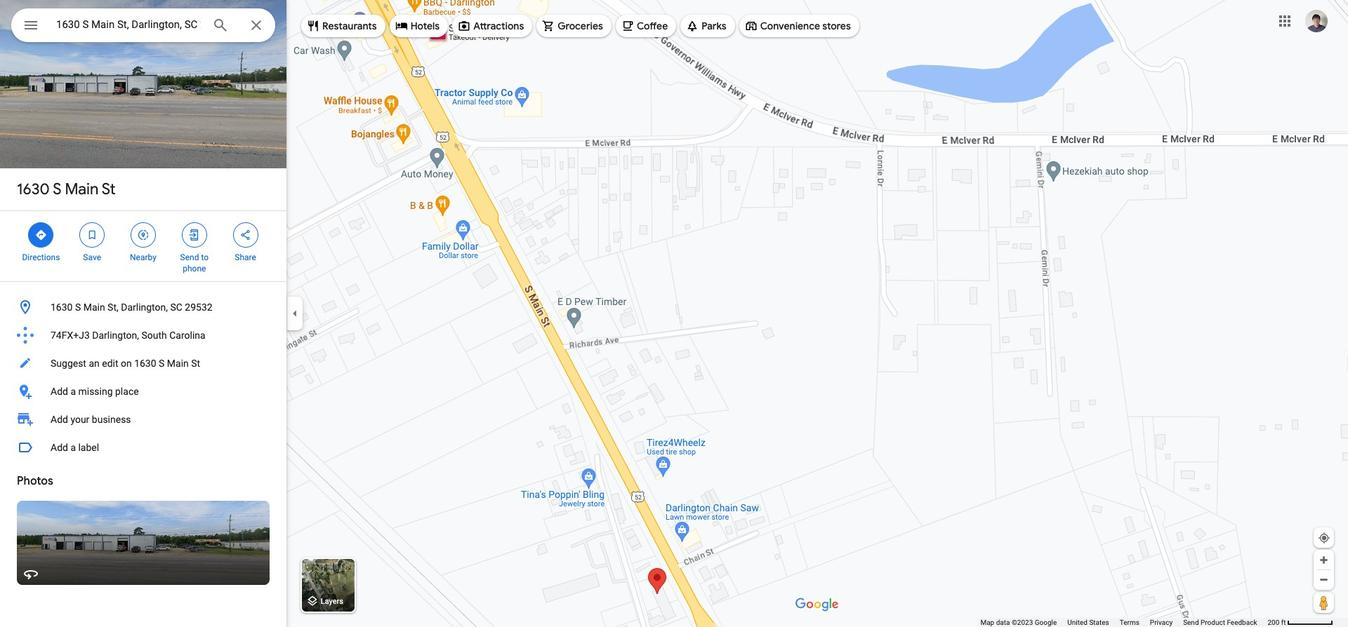 Task type: describe. For each thing, give the bounding box(es) containing it.
add a missing place
[[51, 386, 139, 398]]

add your business
[[51, 414, 131, 426]]

 button
[[11, 8, 51, 45]]

suggest
[[51, 358, 86, 369]]

missing
[[78, 386, 113, 398]]

share
[[235, 253, 256, 263]]

a for missing
[[71, 386, 76, 398]]

label
[[78, 443, 99, 454]]

2 vertical spatial s
[[159, 358, 165, 369]]

 search field
[[11, 8, 275, 45]]

74fx+j3 darlington, south carolina button
[[0, 322, 287, 350]]

add for add a missing place
[[51, 386, 68, 398]]

states
[[1090, 620, 1110, 627]]

united states
[[1068, 620, 1110, 627]]

main for st,
[[83, 302, 105, 313]]

74fx+j3
[[51, 330, 90, 341]]

suggest an edit on 1630 s main st button
[[0, 350, 287, 378]]

collapse side panel image
[[287, 306, 303, 322]]

hotels
[[411, 20, 440, 32]]

nearby
[[130, 253, 157, 263]]

29532
[[185, 302, 213, 313]]

south
[[142, 330, 167, 341]]

s for 1630 s main st
[[53, 180, 61, 199]]

google maps element
[[0, 0, 1349, 628]]

united
[[1068, 620, 1088, 627]]

phone
[[183, 264, 206, 274]]

coffee
[[637, 20, 668, 32]]


[[188, 228, 201, 243]]

an
[[89, 358, 100, 369]]


[[86, 228, 98, 243]]

parks button
[[681, 9, 735, 43]]

on
[[121, 358, 132, 369]]

1630 S Main St, Darlington, SC 29532 field
[[11, 8, 275, 42]]

add a label button
[[0, 434, 287, 462]]

attractions button
[[452, 9, 533, 43]]

add a label
[[51, 443, 99, 454]]


[[239, 228, 252, 243]]

stores
[[823, 20, 851, 32]]


[[22, 15, 39, 35]]

your
[[71, 414, 89, 426]]

terms button
[[1120, 619, 1140, 628]]

restaurants
[[322, 20, 377, 32]]

privacy
[[1150, 620, 1173, 627]]

save
[[83, 253, 101, 263]]

map data ©2023 google
[[981, 620, 1057, 627]]

1630 s main st, darlington, sc 29532 button
[[0, 294, 287, 322]]

add for add your business
[[51, 414, 68, 426]]

1630 s main st main content
[[0, 0, 287, 628]]

coffee button
[[616, 9, 677, 43]]



Task type: locate. For each thing, give the bounding box(es) containing it.
main down carolina
[[167, 358, 189, 369]]

0 vertical spatial 1630
[[17, 180, 50, 199]]

2 add from the top
[[51, 414, 68, 426]]

2 horizontal spatial 1630
[[134, 358, 156, 369]]

0 vertical spatial main
[[65, 180, 99, 199]]

1 add from the top
[[51, 386, 68, 398]]

add left your
[[51, 414, 68, 426]]

1630 right the on
[[134, 358, 156, 369]]

send for send to phone
[[180, 253, 199, 263]]

restaurants button
[[301, 9, 385, 43]]

zoom out image
[[1319, 575, 1330, 586]]

1630 up 
[[17, 180, 50, 199]]

directions
[[22, 253, 60, 263]]

1 vertical spatial st
[[191, 358, 200, 369]]

1 vertical spatial send
[[1184, 620, 1199, 627]]

2 vertical spatial main
[[167, 358, 189, 369]]

1630 s main st, darlington, sc 29532
[[51, 302, 213, 313]]

add down 'suggest'
[[51, 386, 68, 398]]

a left label
[[71, 443, 76, 454]]

place
[[115, 386, 139, 398]]

1630 s main st
[[17, 180, 116, 199]]

groceries
[[558, 20, 603, 32]]

footer inside the google maps element
[[981, 619, 1268, 628]]

darlington, up the 74fx+j3 darlington, south carolina 'button'
[[121, 302, 168, 313]]

convenience stores button
[[739, 9, 860, 43]]

st inside the suggest an edit on 1630 s main st button
[[191, 358, 200, 369]]

1 vertical spatial a
[[71, 443, 76, 454]]

st up the actions for 1630 s main st region
[[102, 180, 116, 199]]

2 a from the top
[[71, 443, 76, 454]]

1 vertical spatial darlington,
[[92, 330, 139, 341]]

send for send product feedback
[[1184, 620, 1199, 627]]

200 ft
[[1268, 620, 1287, 627]]

1 vertical spatial 1630
[[51, 302, 73, 313]]

st,
[[108, 302, 119, 313]]

200 ft button
[[1268, 620, 1334, 627]]

main left the st,
[[83, 302, 105, 313]]

main up 
[[65, 180, 99, 199]]

darlington, down the st,
[[92, 330, 139, 341]]

s
[[53, 180, 61, 199], [75, 302, 81, 313], [159, 358, 165, 369]]

74fx+j3 darlington, south carolina
[[51, 330, 206, 341]]

google
[[1035, 620, 1057, 627]]

terms
[[1120, 620, 1140, 627]]

actions for 1630 s main st region
[[0, 211, 287, 282]]

1630 up "74fx+j3"
[[51, 302, 73, 313]]

privacy button
[[1150, 619, 1173, 628]]

suggest an edit on 1630 s main st
[[51, 358, 200, 369]]

1 vertical spatial s
[[75, 302, 81, 313]]

attractions
[[474, 20, 524, 32]]

send left product
[[1184, 620, 1199, 627]]

st
[[102, 180, 116, 199], [191, 358, 200, 369]]

1 horizontal spatial st
[[191, 358, 200, 369]]

s up directions
[[53, 180, 61, 199]]

0 vertical spatial add
[[51, 386, 68, 398]]

add
[[51, 386, 68, 398], [51, 414, 68, 426], [51, 443, 68, 454]]

0 vertical spatial s
[[53, 180, 61, 199]]

0 vertical spatial st
[[102, 180, 116, 199]]

2 horizontal spatial s
[[159, 358, 165, 369]]

add for add a label
[[51, 443, 68, 454]]

edit
[[102, 358, 118, 369]]


[[137, 228, 150, 243]]


[[35, 228, 47, 243]]

business
[[92, 414, 131, 426]]

layers
[[321, 598, 343, 607]]

to
[[201, 253, 209, 263]]

1 horizontal spatial s
[[75, 302, 81, 313]]

a left missing
[[71, 386, 76, 398]]

s for 1630 s main st, darlington, sc 29532
[[75, 302, 81, 313]]

photos
[[17, 475, 53, 489]]

add your business link
[[0, 406, 287, 434]]

a inside add a missing place button
[[71, 386, 76, 398]]

send product feedback button
[[1184, 619, 1258, 628]]

darlington,
[[121, 302, 168, 313], [92, 330, 139, 341]]

0 horizontal spatial s
[[53, 180, 61, 199]]

0 horizontal spatial st
[[102, 180, 116, 199]]

hotels button
[[390, 9, 448, 43]]

send up the 'phone'
[[180, 253, 199, 263]]

darlington, inside button
[[121, 302, 168, 313]]

carolina
[[169, 330, 206, 341]]

sc
[[170, 302, 183, 313]]

show street view coverage image
[[1314, 593, 1335, 614]]

feedback
[[1227, 620, 1258, 627]]

main
[[65, 180, 99, 199], [83, 302, 105, 313], [167, 358, 189, 369]]

darlington, inside 'button'
[[92, 330, 139, 341]]

0 horizontal spatial send
[[180, 253, 199, 263]]

map
[[981, 620, 995, 627]]

2 vertical spatial 1630
[[134, 358, 156, 369]]

None field
[[56, 16, 201, 33]]

add a missing place button
[[0, 378, 287, 406]]

footer
[[981, 619, 1268, 628]]

0 vertical spatial darlington,
[[121, 302, 168, 313]]

zoom in image
[[1319, 556, 1330, 566]]

1 vertical spatial main
[[83, 302, 105, 313]]

1630
[[17, 180, 50, 199], [51, 302, 73, 313], [134, 358, 156, 369]]

200
[[1268, 620, 1280, 627]]

1 vertical spatial add
[[51, 414, 68, 426]]

1630 for 1630 s main st
[[17, 180, 50, 199]]

send product feedback
[[1184, 620, 1258, 627]]

convenience
[[761, 20, 820, 32]]

groceries button
[[537, 9, 612, 43]]

show your location image
[[1318, 532, 1331, 545]]

1630 for 1630 s main st, darlington, sc 29532
[[51, 302, 73, 313]]

1 horizontal spatial 1630
[[51, 302, 73, 313]]

send inside send to phone
[[180, 253, 199, 263]]

product
[[1201, 620, 1226, 627]]

2 vertical spatial add
[[51, 443, 68, 454]]

google account: nolan park  
(nolan.park@adept.ai) image
[[1306, 10, 1328, 32]]

a inside add a label button
[[71, 443, 76, 454]]

united states button
[[1068, 619, 1110, 628]]

data
[[997, 620, 1010, 627]]

send inside button
[[1184, 620, 1199, 627]]

3 add from the top
[[51, 443, 68, 454]]

send
[[180, 253, 199, 263], [1184, 620, 1199, 627]]

1 horizontal spatial send
[[1184, 620, 1199, 627]]

0 vertical spatial send
[[180, 253, 199, 263]]

a
[[71, 386, 76, 398], [71, 443, 76, 454]]

s up "74fx+j3"
[[75, 302, 81, 313]]

ft
[[1282, 620, 1287, 627]]

0 horizontal spatial 1630
[[17, 180, 50, 199]]

©2023
[[1012, 620, 1033, 627]]

footer containing map data ©2023 google
[[981, 619, 1268, 628]]

send to phone
[[180, 253, 209, 274]]

a for label
[[71, 443, 76, 454]]

st down carolina
[[191, 358, 200, 369]]

none field inside 1630 s main st, darlington, sc 29532 field
[[56, 16, 201, 33]]

add left label
[[51, 443, 68, 454]]

main for st
[[65, 180, 99, 199]]

1 a from the top
[[71, 386, 76, 398]]

s down south at left bottom
[[159, 358, 165, 369]]

0 vertical spatial a
[[71, 386, 76, 398]]

convenience stores
[[761, 20, 851, 32]]

parks
[[702, 20, 727, 32]]



Task type: vqa. For each thing, say whether or not it's contained in the screenshot.


